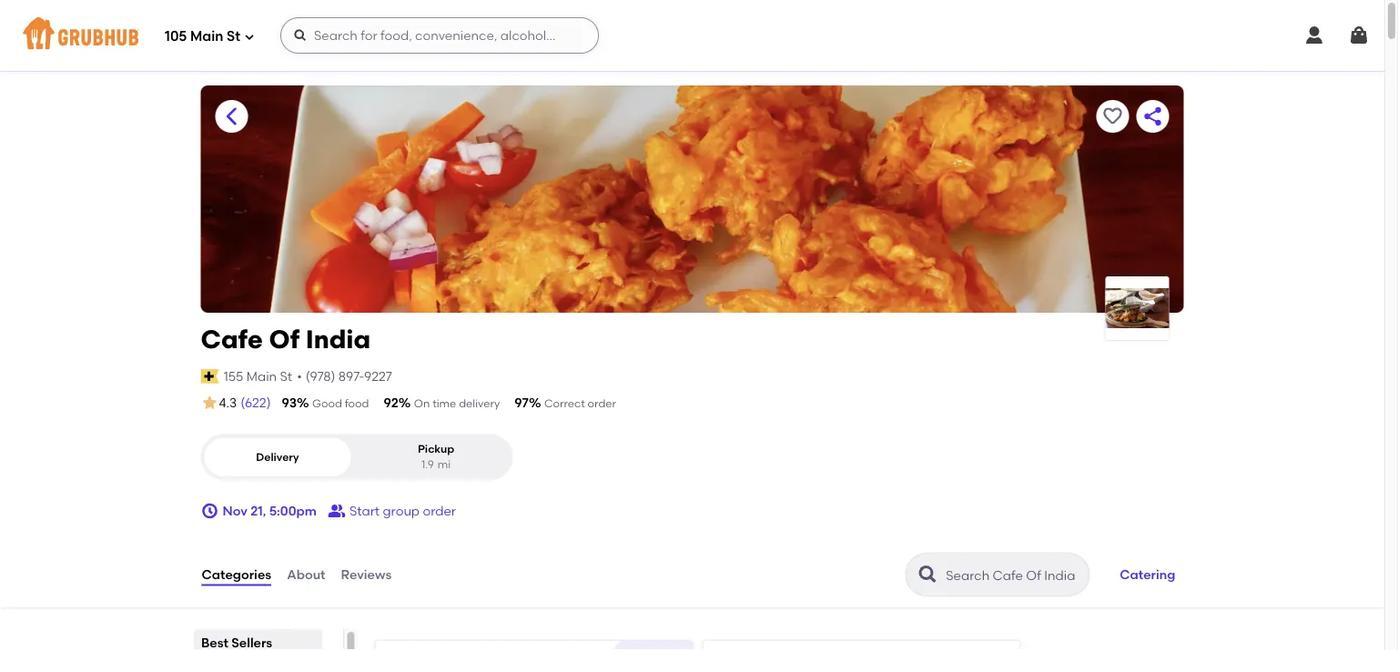 Task type: locate. For each thing, give the bounding box(es) containing it.
1 horizontal spatial svg image
[[244, 31, 255, 42]]

group
[[383, 504, 420, 519]]

time
[[433, 397, 456, 411]]

97
[[515, 396, 529, 411]]

1 horizontal spatial main
[[247, 369, 277, 384]]

1 vertical spatial main
[[247, 369, 277, 384]]

1 vertical spatial st
[[280, 369, 292, 384]]

st inside button
[[280, 369, 292, 384]]

star icon image
[[201, 394, 219, 413]]

1 horizontal spatial st
[[280, 369, 292, 384]]

0 vertical spatial st
[[227, 28, 240, 45]]

nov 21, 5:00pm button
[[201, 495, 317, 528]]

0 horizontal spatial main
[[190, 28, 223, 45]]

save this restaurant image
[[1102, 106, 1124, 127]]

st left •
[[280, 369, 292, 384]]

order
[[588, 397, 616, 411], [423, 504, 456, 519]]

order right correct
[[588, 397, 616, 411]]

svg image inside the nov 21, 5:00pm button
[[201, 503, 219, 521]]

0 vertical spatial order
[[588, 397, 616, 411]]

about
[[287, 568, 326, 583]]

0 vertical spatial svg image
[[244, 31, 255, 42]]

order right group
[[423, 504, 456, 519]]

correct order
[[544, 397, 616, 411]]

0 vertical spatial main
[[190, 28, 223, 45]]

st inside main navigation navigation
[[227, 28, 240, 45]]

catering button
[[1112, 555, 1184, 596]]

main inside navigation
[[190, 28, 223, 45]]

st for 155 main st
[[280, 369, 292, 384]]

main inside button
[[247, 369, 277, 384]]

delivery
[[459, 397, 500, 411]]

Search for food, convenience, alcohol... search field
[[280, 17, 599, 54]]

main up (622)
[[247, 369, 277, 384]]

155
[[224, 369, 243, 384]]

of
[[269, 325, 300, 355]]

india
[[306, 325, 371, 355]]

main
[[190, 28, 223, 45], [247, 369, 277, 384]]

st right 105
[[227, 28, 240, 45]]

st
[[227, 28, 240, 45], [280, 369, 292, 384]]

2 horizontal spatial svg image
[[1348, 25, 1370, 46]]

option group
[[201, 435, 513, 481]]

correct
[[544, 397, 585, 411]]

• (978) 897-9227
[[297, 369, 392, 384]]

0 horizontal spatial order
[[423, 504, 456, 519]]

share icon image
[[1142, 106, 1164, 127]]

mi
[[438, 459, 451, 472]]

0 horizontal spatial svg image
[[201, 503, 219, 521]]

105
[[165, 28, 187, 45]]

•
[[297, 369, 302, 384]]

subscription pass image
[[201, 370, 219, 384]]

svg image
[[1304, 25, 1326, 46], [1348, 25, 1370, 46], [293, 28, 308, 43]]

cafe of india
[[201, 325, 371, 355]]

start
[[350, 504, 380, 519]]

svg image left nov
[[201, 503, 219, 521]]

tab
[[201, 634, 315, 651]]

main right 105
[[190, 28, 223, 45]]

good food
[[312, 397, 369, 411]]

(978)
[[306, 369, 336, 384]]

897-
[[339, 369, 364, 384]]

1 vertical spatial svg image
[[201, 503, 219, 521]]

pickup
[[418, 443, 455, 456]]

svg image right 105 main st
[[244, 31, 255, 42]]

0 horizontal spatial st
[[227, 28, 240, 45]]

1 vertical spatial order
[[423, 504, 456, 519]]

reviews button
[[340, 543, 393, 608]]

svg image
[[244, 31, 255, 42], [201, 503, 219, 521]]

order inside "button"
[[423, 504, 456, 519]]

pickup 1.9 mi
[[418, 443, 455, 472]]

93
[[282, 396, 297, 411]]

0 horizontal spatial svg image
[[293, 28, 308, 43]]



Task type: vqa. For each thing, say whether or not it's contained in the screenshot.
food
yes



Task type: describe. For each thing, give the bounding box(es) containing it.
about button
[[286, 543, 326, 608]]

option group containing pickup
[[201, 435, 513, 481]]

21,
[[251, 504, 266, 519]]

reviews
[[341, 568, 392, 583]]

save this restaurant button
[[1097, 100, 1129, 133]]

5:00pm
[[269, 504, 317, 519]]

nov 21, 5:00pm
[[223, 504, 317, 519]]

main for 105
[[190, 28, 223, 45]]

on time delivery
[[414, 397, 500, 411]]

people icon image
[[328, 503, 346, 521]]

categories button
[[201, 543, 272, 608]]

nov
[[223, 504, 247, 519]]

4.3
[[219, 396, 237, 411]]

svg image inside main navigation navigation
[[244, 31, 255, 42]]

1 horizontal spatial order
[[588, 397, 616, 411]]

st for 105 main st
[[227, 28, 240, 45]]

cafe
[[201, 325, 263, 355]]

Search Cafe Of India search field
[[944, 567, 1084, 585]]

categories
[[202, 568, 271, 583]]

92
[[384, 396, 399, 411]]

9227
[[364, 369, 392, 384]]

(622)
[[241, 396, 271, 411]]

food
[[345, 397, 369, 411]]

catering
[[1120, 568, 1176, 583]]

1.9
[[422, 459, 434, 472]]

cafe of india logo image
[[1106, 289, 1169, 329]]

delivery
[[256, 451, 299, 464]]

start group order button
[[328, 495, 456, 528]]

search icon image
[[917, 565, 939, 586]]

155 main st
[[224, 369, 292, 384]]

main for 155
[[247, 369, 277, 384]]

start group order
[[350, 504, 456, 519]]

155 main st button
[[223, 367, 293, 387]]

main navigation navigation
[[0, 0, 1385, 71]]

on
[[414, 397, 430, 411]]

105 main st
[[165, 28, 240, 45]]

(978) 897-9227 button
[[306, 368, 392, 386]]

caret left icon image
[[221, 106, 243, 127]]

1 horizontal spatial svg image
[[1304, 25, 1326, 46]]

good
[[312, 397, 342, 411]]



